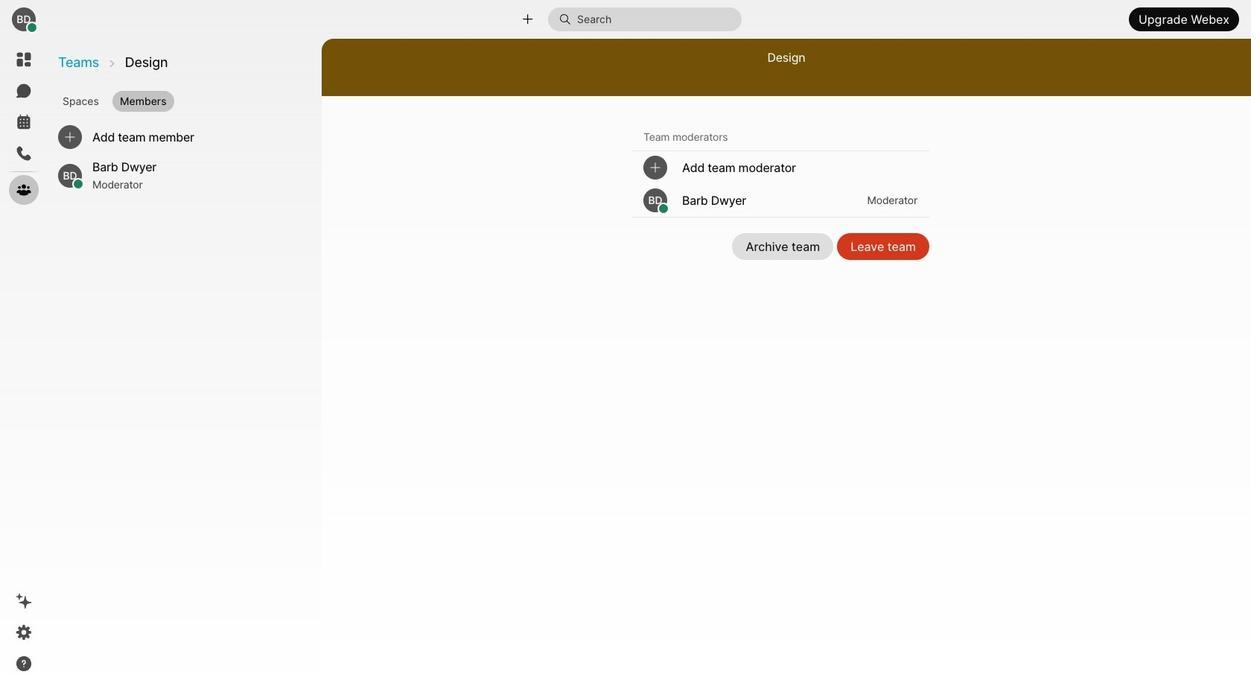 Task type: locate. For each thing, give the bounding box(es) containing it.
tab list
[[52, 85, 320, 113]]

barb dwyer list item
[[632, 184, 930, 217]]

navigation
[[0, 39, 48, 692]]

add team moderator list item
[[632, 151, 930, 184]]

moderator element
[[92, 176, 295, 194]]

barb dwyermoderator list item
[[48, 156, 316, 195]]



Task type: vqa. For each thing, say whether or not it's contained in the screenshot.
1st the Add reaction icon
no



Task type: describe. For each thing, give the bounding box(es) containing it.
add team member list item
[[48, 118, 316, 156]]

webex tab list
[[9, 45, 39, 205]]

team moderators list
[[632, 151, 930, 218]]



